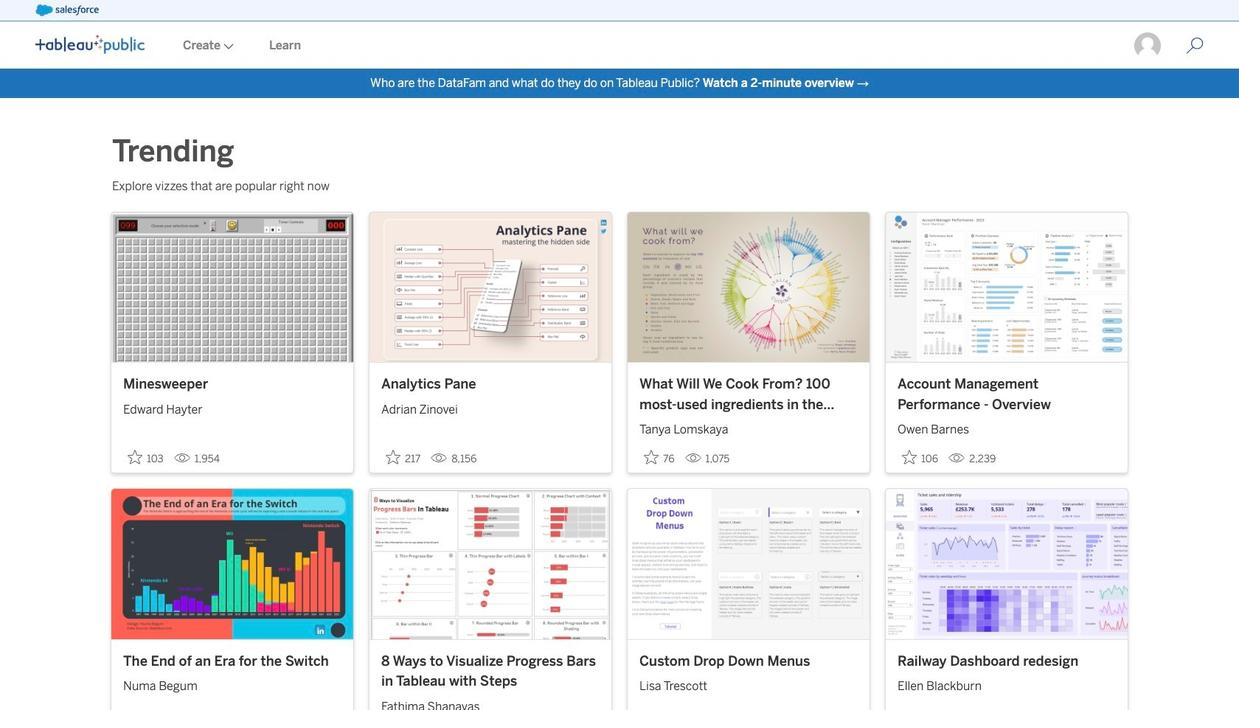 Task type: describe. For each thing, give the bounding box(es) containing it.
salesforce logo image
[[35, 4, 99, 16]]

christina.overa image
[[1133, 31, 1162, 60]]

4 add favorite button from the left
[[898, 446, 943, 470]]

2 add favorite button from the left
[[381, 446, 425, 470]]

add favorite image
[[128, 450, 142, 465]]

3 add favorite button from the left
[[639, 446, 679, 470]]

3 add favorite image from the left
[[902, 450, 917, 465]]



Task type: locate. For each thing, give the bounding box(es) containing it.
workbook thumbnail image
[[111, 212, 353, 362], [370, 212, 611, 362], [628, 212, 870, 362], [886, 212, 1128, 362], [111, 489, 353, 639], [370, 489, 611, 639], [628, 489, 870, 639], [886, 489, 1128, 639]]

go to search image
[[1168, 37, 1221, 55]]

2 add favorite image from the left
[[644, 450, 659, 465]]

create image
[[221, 44, 234, 49]]

0 horizontal spatial add favorite image
[[386, 450, 400, 465]]

trending heading
[[112, 131, 276, 172]]

add favorite image
[[386, 450, 400, 465], [644, 450, 659, 465], [902, 450, 917, 465]]

1 horizontal spatial add favorite image
[[644, 450, 659, 465]]

Add Favorite button
[[123, 446, 168, 470], [381, 446, 425, 470], [639, 446, 679, 470], [898, 446, 943, 470]]

1 add favorite image from the left
[[386, 450, 400, 465]]

2 horizontal spatial add favorite image
[[902, 450, 917, 465]]

logo image
[[35, 35, 145, 54]]

1 add favorite button from the left
[[123, 446, 168, 470]]



Task type: vqa. For each thing, say whether or not it's contained in the screenshot.
'Add Favorite' button
yes



